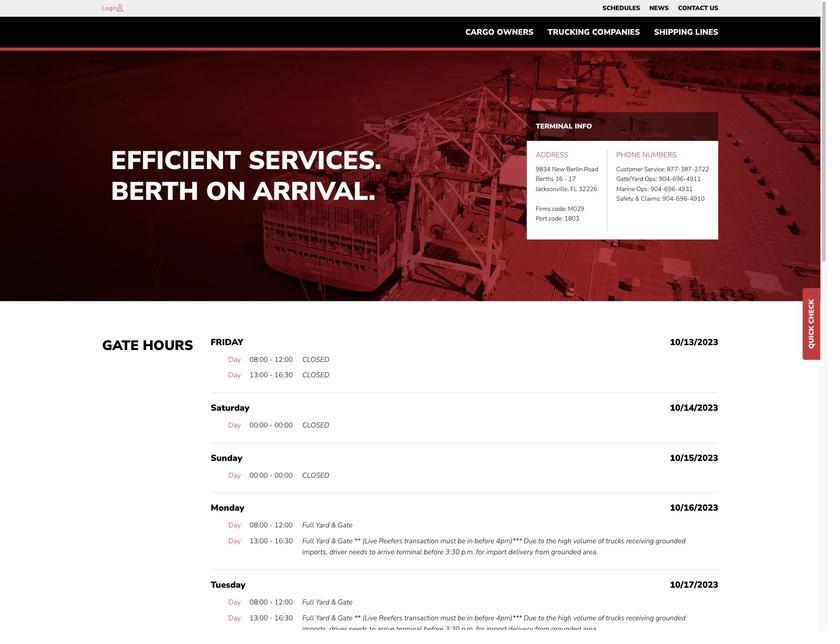 Task type: vqa. For each thing, say whether or not it's contained in the screenshot.
Jacksonville
no



Task type: locate. For each thing, give the bounding box(es) containing it.
the for 10/17/2023
[[546, 613, 556, 623]]

be for 10/16/2023
[[458, 536, 466, 546]]

2 full yard & gate ** (live reefers transaction must be in before 4pm)*** due to the high volume of trucks receiving grounded imports, driver needs to arrive terminal before 3:30 p.m. for import delivery from grounded area. from the top
[[302, 613, 686, 630]]

2 vertical spatial 16:30
[[275, 613, 293, 623]]

trucks
[[606, 536, 625, 546], [606, 613, 625, 623]]

1 vertical spatial 4pm)***
[[496, 613, 522, 623]]

** for monday
[[354, 536, 361, 546]]

fl
[[571, 185, 577, 193]]

1 vertical spatial p.m.
[[462, 625, 475, 630]]

1 volume from the top
[[574, 536, 597, 546]]

marine
[[617, 185, 635, 193]]

needs for tuesday
[[349, 625, 368, 630]]

1 00:00 - 00:00 from the top
[[250, 421, 293, 430]]

904- up claims:
[[651, 185, 665, 193]]

904- right claims:
[[663, 195, 676, 203]]

4 closed from the top
[[302, 471, 330, 480]]

2 in from the top
[[467, 613, 473, 623]]

0 vertical spatial reefers
[[379, 536, 403, 546]]

before
[[475, 536, 495, 546], [424, 548, 444, 557], [475, 613, 495, 623], [424, 625, 444, 630]]

1 receiving from the top
[[627, 536, 654, 546]]

code:
[[553, 205, 567, 213], [549, 214, 563, 223]]

0 vertical spatial driver
[[329, 548, 347, 557]]

service:
[[645, 165, 666, 174]]

1 16:30 from the top
[[275, 371, 293, 380]]

hours
[[143, 336, 193, 355]]

12:00 for monday
[[275, 521, 293, 530]]

1 vertical spatial 13:00 - 16:30
[[250, 536, 293, 546]]

6 day from the top
[[228, 536, 241, 546]]

0 vertical spatial full yard & gate
[[302, 521, 353, 530]]

2 vertical spatial 13:00 - 16:30
[[250, 613, 293, 623]]

1 vertical spatial code:
[[549, 214, 563, 223]]

1 of from the top
[[598, 536, 604, 546]]

2 area. from the top
[[583, 625, 598, 630]]

00:00 - 00:00
[[250, 421, 293, 430], [250, 471, 293, 480]]

1 full yard & gate from the top
[[302, 521, 353, 530]]

1 4pm)*** from the top
[[496, 536, 522, 546]]

2 00:00 - 00:00 from the top
[[250, 471, 293, 480]]

imports,
[[302, 548, 328, 557], [302, 625, 328, 630]]

1 13:00 - 16:30 from the top
[[250, 371, 293, 380]]

full
[[302, 521, 314, 530], [302, 536, 314, 546], [302, 598, 314, 607], [302, 613, 314, 623]]

1 vertical spatial terminal
[[397, 625, 422, 630]]

yard
[[316, 521, 330, 530], [316, 536, 330, 546], [316, 598, 330, 607], [316, 613, 330, 623]]

13:00 - 16:30 for friday
[[250, 371, 293, 380]]

p.m. for 10/16/2023
[[462, 548, 475, 557]]

1 vertical spatial 08:00
[[250, 521, 268, 530]]

3 closed from the top
[[302, 421, 330, 430]]

contact
[[678, 4, 708, 12]]

terminal
[[397, 548, 422, 557], [397, 625, 422, 630]]

0 vertical spatial **
[[354, 536, 361, 546]]

1 vertical spatial 08:00 - 12:00
[[250, 521, 293, 530]]

info
[[575, 121, 592, 131]]

**
[[354, 536, 361, 546], [354, 613, 361, 623]]

0 vertical spatial the
[[546, 536, 556, 546]]

9834 new berlin road berths 16 - 17 jacksonville, fl 32226
[[536, 165, 599, 193]]

full yard & gate ** (live reefers transaction must be in before 4pm)*** due to the high volume of trucks receiving grounded imports, driver needs to arrive terminal before 3:30 p.m. for import delivery from grounded area. for 10/17/2023
[[302, 613, 686, 630]]

1 due from the top
[[524, 536, 537, 546]]

1 vertical spatial 696-
[[665, 185, 678, 193]]

must for monday
[[441, 536, 456, 546]]

3 day from the top
[[228, 421, 241, 430]]

2 volume from the top
[[574, 613, 597, 623]]

0 vertical spatial trucks
[[606, 536, 625, 546]]

transaction for monday
[[404, 536, 439, 546]]

terminal for monday
[[397, 548, 422, 557]]

2 vertical spatial 904-
[[663, 195, 676, 203]]

0 vertical spatial 08:00
[[250, 355, 268, 365]]

from for 10/16/2023
[[535, 548, 550, 557]]

0 vertical spatial imports,
[[302, 548, 328, 557]]

0 vertical spatial in
[[467, 536, 473, 546]]

1 vertical spatial from
[[535, 625, 550, 630]]

1 terminal from the top
[[397, 548, 422, 557]]

0 vertical spatial 3:30
[[446, 548, 460, 557]]

full yard & gate ** (live reefers transaction must be in before 4pm)*** due to the high volume of trucks receiving grounded imports, driver needs to arrive terminal before 3:30 p.m. for import delivery from grounded area.
[[302, 536, 686, 557], [302, 613, 686, 630]]

0 vertical spatial 904-
[[659, 175, 673, 183]]

17
[[569, 175, 576, 183]]

2 imports, from the top
[[302, 625, 328, 630]]

2 be from the top
[[458, 613, 466, 623]]

1 vertical spatial 00:00 - 00:00
[[250, 471, 293, 480]]

0 vertical spatial must
[[441, 536, 456, 546]]

0 vertical spatial due
[[524, 536, 537, 546]]

1 driver from the top
[[329, 548, 347, 557]]

16:30 for tuesday
[[275, 613, 293, 623]]

0 vertical spatial for
[[476, 548, 485, 557]]

1 vertical spatial ops:
[[637, 185, 649, 193]]

from for 10/17/2023
[[535, 625, 550, 630]]

shipping
[[654, 27, 693, 38]]

2 13:00 - 16:30 from the top
[[250, 536, 293, 546]]

0 vertical spatial 00:00 - 00:00
[[250, 421, 293, 430]]

2 vertical spatial 696-
[[676, 195, 690, 203]]

1 13:00 from the top
[[250, 371, 268, 380]]

1 closed from the top
[[302, 355, 330, 365]]

2 delivery from the top
[[509, 625, 533, 630]]

1 (live from the top
[[363, 536, 377, 546]]

1 high from the top
[[558, 536, 572, 546]]

2 must from the top
[[441, 613, 456, 623]]

1 vertical spatial 12:00
[[275, 521, 293, 530]]

2 high from the top
[[558, 613, 572, 623]]

2 from from the top
[[535, 625, 550, 630]]

for
[[476, 548, 485, 557], [476, 625, 485, 630]]

1 vertical spatial high
[[558, 613, 572, 623]]

code: up '1803' on the top of the page
[[553, 205, 567, 213]]

1 delivery from the top
[[509, 548, 533, 557]]

driver for monday
[[329, 548, 347, 557]]

1 for from the top
[[476, 548, 485, 557]]

jacksonville,
[[536, 185, 569, 193]]

3 08:00 - 12:00 from the top
[[250, 598, 293, 607]]

2 import from the top
[[486, 625, 507, 630]]

2 vertical spatial 08:00
[[250, 598, 268, 607]]

13:00 - 16:30
[[250, 371, 293, 380], [250, 536, 293, 546], [250, 613, 293, 623]]

1 vertical spatial the
[[546, 613, 556, 623]]

(live
[[363, 536, 377, 546], [363, 613, 377, 623]]

volume for 10/16/2023
[[574, 536, 597, 546]]

1 reefers from the top
[[379, 536, 403, 546]]

friday
[[211, 336, 244, 348]]

1 full yard & gate ** (live reefers transaction must be in before 4pm)*** due to the high volume of trucks receiving grounded imports, driver needs to arrive terminal before 3:30 p.m. for import delivery from grounded area. from the top
[[302, 536, 686, 557]]

0 vertical spatial import
[[486, 548, 507, 557]]

0 vertical spatial terminal
[[397, 548, 422, 557]]

(live for tuesday
[[363, 613, 377, 623]]

2 16:30 from the top
[[275, 536, 293, 546]]

0 vertical spatial transaction
[[404, 536, 439, 546]]

2 4pm)*** from the top
[[496, 613, 522, 623]]

2 13:00 from the top
[[250, 536, 268, 546]]

0 vertical spatial area.
[[583, 548, 598, 557]]

1 vertical spatial area.
[[583, 625, 598, 630]]

1 vertical spatial trucks
[[606, 613, 625, 623]]

0 vertical spatial needs
[[349, 548, 368, 557]]

1 vertical spatial for
[[476, 625, 485, 630]]

0 vertical spatial high
[[558, 536, 572, 546]]

0 vertical spatial 4pm)***
[[496, 536, 522, 546]]

0 vertical spatial 13:00 - 16:30
[[250, 371, 293, 380]]

full yard & gate
[[302, 521, 353, 530], [302, 598, 353, 607]]

1 vertical spatial reefers
[[379, 613, 403, 623]]

2 3:30 from the top
[[446, 625, 460, 630]]

1 vertical spatial full yard & gate ** (live reefers transaction must be in before 4pm)*** due to the high volume of trucks receiving grounded imports, driver needs to arrive terminal before 3:30 p.m. for import delivery from grounded area.
[[302, 613, 686, 630]]

from
[[535, 548, 550, 557], [535, 625, 550, 630]]

3 13:00 from the top
[[250, 613, 268, 623]]

must
[[441, 536, 456, 546], [441, 613, 456, 623]]

1 vertical spatial (live
[[363, 613, 377, 623]]

2 full yard & gate from the top
[[302, 598, 353, 607]]

due
[[524, 536, 537, 546], [524, 613, 537, 623]]

p.m.
[[462, 548, 475, 557], [462, 625, 475, 630]]

3:30 for tuesday
[[446, 625, 460, 630]]

1 vertical spatial 904-
[[651, 185, 665, 193]]

00:00
[[250, 421, 268, 430], [275, 421, 293, 430], [250, 471, 268, 480], [275, 471, 293, 480]]

0 vertical spatial from
[[535, 548, 550, 557]]

1 p.m. from the top
[[462, 548, 475, 557]]

2 reefers from the top
[[379, 613, 403, 623]]

08:00
[[250, 355, 268, 365], [250, 521, 268, 530], [250, 598, 268, 607]]

arrive
[[377, 548, 395, 557], [377, 625, 395, 630]]

1 vertical spatial of
[[598, 613, 604, 623]]

trucking companies
[[548, 27, 640, 38]]

be
[[458, 536, 466, 546], [458, 613, 466, 623]]

1 3:30 from the top
[[446, 548, 460, 557]]

&
[[636, 195, 640, 203], [331, 521, 336, 530], [331, 536, 336, 546], [331, 598, 336, 607], [331, 613, 336, 623]]

1 trucks from the top
[[606, 536, 625, 546]]

13:00 for monday
[[250, 536, 268, 546]]

import
[[486, 548, 507, 557], [486, 625, 507, 630]]

2 terminal from the top
[[397, 625, 422, 630]]

login
[[102, 4, 117, 12]]

closed for saturday
[[302, 421, 330, 430]]

2 receiving from the top
[[627, 613, 654, 623]]

0 vertical spatial 12:00
[[275, 355, 293, 365]]

00:00 - 00:00 for saturday
[[250, 421, 293, 430]]

08:00 - 12:00 for monday
[[250, 521, 293, 530]]

driver
[[329, 548, 347, 557], [329, 625, 347, 630]]

12:00 for tuesday
[[275, 598, 293, 607]]

area. for 10/16/2023
[[583, 548, 598, 557]]

2 08:00 from the top
[[250, 521, 268, 530]]

0 vertical spatial p.m.
[[462, 548, 475, 557]]

2 the from the top
[[546, 613, 556, 623]]

2 for from the top
[[476, 625, 485, 630]]

1 vertical spatial transaction
[[404, 613, 439, 623]]

1 vertical spatial import
[[486, 625, 507, 630]]

2 vertical spatial 08:00 - 12:00
[[250, 598, 293, 607]]

2 arrive from the top
[[377, 625, 395, 630]]

full yard & gate for tuesday
[[302, 598, 353, 607]]

contact us link
[[678, 2, 719, 15]]

1 vertical spatial must
[[441, 613, 456, 623]]

4 yard from the top
[[316, 613, 330, 623]]

contact us
[[678, 4, 719, 12]]

13:00 for friday
[[250, 371, 268, 380]]

1 from from the top
[[535, 548, 550, 557]]

3 16:30 from the top
[[275, 613, 293, 623]]

transaction for tuesday
[[404, 613, 439, 623]]

closed
[[302, 355, 330, 365], [302, 371, 330, 380], [302, 421, 330, 430], [302, 471, 330, 480]]

2 needs from the top
[[349, 625, 368, 630]]

numbers
[[643, 150, 677, 160]]

area.
[[583, 548, 598, 557], [583, 625, 598, 630]]

9834
[[536, 165, 551, 174]]

1 08:00 - 12:00 from the top
[[250, 355, 293, 365]]

13:00 for tuesday
[[250, 613, 268, 623]]

3 13:00 - 16:30 from the top
[[250, 613, 293, 623]]

2 trucks from the top
[[606, 613, 625, 623]]

1 vertical spatial volume
[[574, 613, 597, 623]]

0 vertical spatial 16:30
[[275, 371, 293, 380]]

0 vertical spatial ops:
[[645, 175, 658, 183]]

1 in from the top
[[467, 536, 473, 546]]

1 vertical spatial 16:30
[[275, 536, 293, 546]]

1 be from the top
[[458, 536, 466, 546]]

gate hours
[[102, 336, 193, 355]]

1 import from the top
[[486, 548, 507, 557]]

1 vertical spatial in
[[467, 613, 473, 623]]

2 due from the top
[[524, 613, 537, 623]]

1 vertical spatial be
[[458, 613, 466, 623]]

1 08:00 from the top
[[250, 355, 268, 365]]

0 vertical spatial full yard & gate ** (live reefers transaction must be in before 4pm)*** due to the high volume of trucks receiving grounded imports, driver needs to arrive terminal before 3:30 p.m. for import delivery from grounded area.
[[302, 536, 686, 557]]

1 full from the top
[[302, 521, 314, 530]]

(live for monday
[[363, 536, 377, 546]]

2 transaction from the top
[[404, 613, 439, 623]]

12:00
[[275, 355, 293, 365], [275, 521, 293, 530], [275, 598, 293, 607]]

delivery
[[509, 548, 533, 557], [509, 625, 533, 630]]

3 12:00 from the top
[[275, 598, 293, 607]]

ops: down service:
[[645, 175, 658, 183]]

3 yard from the top
[[316, 598, 330, 607]]

menu bar
[[598, 2, 723, 15], [459, 23, 726, 41]]

1 transaction from the top
[[404, 536, 439, 546]]

1 12:00 from the top
[[275, 355, 293, 365]]

0 vertical spatial arrive
[[377, 548, 395, 557]]

1 vertical spatial due
[[524, 613, 537, 623]]

0 vertical spatial 08:00 - 12:00
[[250, 355, 293, 365]]

full yard & gate ** (live reefers transaction must be in before 4pm)*** due to the high volume of trucks receiving grounded imports, driver needs to arrive terminal before 3:30 p.m. for import delivery from grounded area. for 10/16/2023
[[302, 536, 686, 557]]

reefers for tuesday
[[379, 613, 403, 623]]

0 vertical spatial delivery
[[509, 548, 533, 557]]

imports, for tuesday
[[302, 625, 328, 630]]

08:00 for tuesday
[[250, 598, 268, 607]]

1 vertical spatial arrive
[[377, 625, 395, 630]]

904- down 877-
[[659, 175, 673, 183]]

import for 10/17/2023
[[486, 625, 507, 630]]

saturday
[[211, 402, 250, 414]]

day
[[228, 355, 241, 365], [228, 371, 241, 380], [228, 421, 241, 430], [228, 471, 241, 480], [228, 521, 241, 530], [228, 536, 241, 546], [228, 598, 241, 607], [228, 613, 241, 623]]

reefers
[[379, 536, 403, 546], [379, 613, 403, 623]]

696-
[[673, 175, 686, 183], [665, 185, 678, 193], [676, 195, 690, 203]]

0 vertical spatial menu bar
[[598, 2, 723, 15]]

10/17/2023
[[670, 579, 719, 591]]

1 must from the top
[[441, 536, 456, 546]]

1 vertical spatial 3:30
[[446, 625, 460, 630]]

0 vertical spatial 13:00
[[250, 371, 268, 380]]

companies
[[592, 27, 640, 38]]

1 vertical spatial 13:00
[[250, 536, 268, 546]]

2 (live from the top
[[363, 613, 377, 623]]

1 vertical spatial receiving
[[627, 613, 654, 623]]

to
[[539, 536, 545, 546], [370, 548, 376, 557], [539, 613, 545, 623], [370, 625, 376, 630]]

1 vertical spatial full yard & gate
[[302, 598, 353, 607]]

1 arrive from the top
[[377, 548, 395, 557]]

quick check link
[[803, 288, 821, 360]]

on
[[206, 174, 246, 209]]

13:00
[[250, 371, 268, 380], [250, 536, 268, 546], [250, 613, 268, 623]]

0 vertical spatial be
[[458, 536, 466, 546]]

0 vertical spatial volume
[[574, 536, 597, 546]]

2 full from the top
[[302, 536, 314, 546]]

13:00 - 16:30 for tuesday
[[250, 613, 293, 623]]

2 of from the top
[[598, 613, 604, 623]]

2 vertical spatial 13:00
[[250, 613, 268, 623]]

in
[[467, 536, 473, 546], [467, 613, 473, 623]]

be for 10/17/2023
[[458, 613, 466, 623]]

1 area. from the top
[[583, 548, 598, 557]]

1 vertical spatial **
[[354, 613, 361, 623]]

1 vertical spatial imports,
[[302, 625, 328, 630]]

12:00 for friday
[[275, 355, 293, 365]]

1 vertical spatial needs
[[349, 625, 368, 630]]

in for 10/17/2023
[[467, 613, 473, 623]]

code: right the port
[[549, 214, 563, 223]]

3 08:00 from the top
[[250, 598, 268, 607]]

1 ** from the top
[[354, 536, 361, 546]]

receiving
[[627, 536, 654, 546], [627, 613, 654, 623]]

2 08:00 - 12:00 from the top
[[250, 521, 293, 530]]

4pm)***
[[496, 536, 522, 546], [496, 613, 522, 623]]

0 vertical spatial receiving
[[627, 536, 654, 546]]

trucking companies link
[[541, 23, 647, 41]]

2 p.m. from the top
[[462, 625, 475, 630]]

1 needs from the top
[[349, 548, 368, 557]]

firms code:  m029 port code:  1803
[[536, 205, 585, 223]]

0 vertical spatial code:
[[553, 205, 567, 213]]

shipping lines link
[[647, 23, 726, 41]]

2 ** from the top
[[354, 613, 361, 623]]

3:30
[[446, 548, 460, 557], [446, 625, 460, 630]]

2 day from the top
[[228, 371, 241, 380]]

1 vertical spatial delivery
[[509, 625, 533, 630]]

check
[[807, 299, 817, 324]]

ops: up claims:
[[637, 185, 649, 193]]

2722
[[695, 165, 709, 174]]

08:00 - 12:00 for tuesday
[[250, 598, 293, 607]]

1 vertical spatial driver
[[329, 625, 347, 630]]

gate
[[102, 336, 139, 355], [338, 521, 353, 530], [338, 536, 353, 546], [338, 598, 353, 607], [338, 613, 353, 623]]

driver for tuesday
[[329, 625, 347, 630]]

the for 10/16/2023
[[546, 536, 556, 546]]

menu bar up shipping
[[598, 2, 723, 15]]

of
[[598, 536, 604, 546], [598, 613, 604, 623]]

16:30 for monday
[[275, 536, 293, 546]]

16:30
[[275, 371, 293, 380], [275, 536, 293, 546], [275, 613, 293, 623]]

0 vertical spatial (live
[[363, 536, 377, 546]]

owners
[[497, 27, 534, 38]]

1 imports, from the top
[[302, 548, 328, 557]]

for for 10/17/2023
[[476, 625, 485, 630]]

ops:
[[645, 175, 658, 183], [637, 185, 649, 193]]

2 12:00 from the top
[[275, 521, 293, 530]]

4910
[[690, 195, 705, 203]]

** for tuesday
[[354, 613, 361, 623]]

2 vertical spatial 12:00
[[275, 598, 293, 607]]

menu bar down schedules link on the right top of page
[[459, 23, 726, 41]]

needs
[[349, 548, 368, 557], [349, 625, 368, 630]]

0 vertical spatial of
[[598, 536, 604, 546]]

2 driver from the top
[[329, 625, 347, 630]]

1 vertical spatial menu bar
[[459, 23, 726, 41]]

8 day from the top
[[228, 613, 241, 623]]

1 the from the top
[[546, 536, 556, 546]]



Task type: describe. For each thing, give the bounding box(es) containing it.
in for 10/16/2023
[[467, 536, 473, 546]]

berlin
[[567, 165, 583, 174]]

volume for 10/17/2023
[[574, 613, 597, 623]]

receiving for 10/16/2023
[[627, 536, 654, 546]]

trucks for 10/16/2023
[[606, 536, 625, 546]]

port
[[536, 214, 547, 223]]

4 full from the top
[[302, 613, 314, 623]]

road
[[584, 165, 599, 174]]

1803
[[565, 214, 580, 223]]

3:30 for monday
[[446, 548, 460, 557]]

delivery for 10/16/2023
[[509, 548, 533, 557]]

terminal info
[[536, 121, 592, 131]]

tuesday
[[211, 579, 246, 591]]

gate/yard
[[617, 175, 643, 183]]

berth
[[111, 174, 199, 209]]

customer service: 877-387-2722 gate/yard ops: 904-696-4911 marine ops: 904-696-4931 safety & claims: 904-696-4910
[[617, 165, 709, 203]]

4pm)*** for 10/16/2023
[[496, 536, 522, 546]]

of for 10/17/2023
[[598, 613, 604, 623]]

08:00 - 12:00 for friday
[[250, 355, 293, 365]]

cargo
[[466, 27, 495, 38]]

needs for monday
[[349, 548, 368, 557]]

import for 10/16/2023
[[486, 548, 507, 557]]

10/14/2023
[[670, 402, 719, 414]]

claims:
[[641, 195, 661, 203]]

5 day from the top
[[228, 521, 241, 530]]

terminal
[[536, 121, 573, 131]]

berths
[[536, 175, 554, 183]]

of for 10/16/2023
[[598, 536, 604, 546]]

877-
[[667, 165, 681, 174]]

schedules link
[[603, 2, 640, 15]]

32226
[[579, 185, 597, 193]]

10/16/2023
[[670, 502, 719, 514]]

quick
[[807, 326, 817, 349]]

closed for sunday
[[302, 471, 330, 480]]

quick check
[[807, 299, 817, 349]]

shipping lines
[[654, 27, 719, 38]]

full yard & gate for monday
[[302, 521, 353, 530]]

menu bar containing cargo owners
[[459, 23, 726, 41]]

news link
[[650, 2, 669, 15]]

efficient
[[111, 143, 241, 178]]

new
[[552, 165, 565, 174]]

13:00 - 16:30 for monday
[[250, 536, 293, 546]]

387-
[[681, 165, 695, 174]]

2 closed from the top
[[302, 371, 330, 380]]

services.
[[248, 143, 382, 178]]

safety
[[617, 195, 634, 203]]

arrival.
[[253, 174, 376, 209]]

high for 10/16/2023
[[558, 536, 572, 546]]

menu bar containing schedules
[[598, 2, 723, 15]]

efficient services. berth on arrival.
[[111, 143, 382, 209]]

00:00 - 00:00 for sunday
[[250, 471, 293, 480]]

3 full from the top
[[302, 598, 314, 607]]

2 yard from the top
[[316, 536, 330, 546]]

trucking
[[548, 27, 590, 38]]

1 yard from the top
[[316, 521, 330, 530]]

08:00 for friday
[[250, 355, 268, 365]]

- inside 9834 new berlin road berths 16 - 17 jacksonville, fl 32226
[[565, 175, 567, 183]]

for for 10/16/2023
[[476, 548, 485, 557]]

schedules
[[603, 4, 640, 12]]

arrive for tuesday
[[377, 625, 395, 630]]

4pm)*** for 10/17/2023
[[496, 613, 522, 623]]

delivery for 10/17/2023
[[509, 625, 533, 630]]

p.m. for 10/17/2023
[[462, 625, 475, 630]]

customer
[[617, 165, 643, 174]]

firms
[[536, 205, 551, 213]]

terminal for tuesday
[[397, 625, 422, 630]]

address
[[536, 150, 569, 160]]

cargo owners
[[466, 27, 534, 38]]

sunday
[[211, 452, 242, 464]]

imports, for monday
[[302, 548, 328, 557]]

due for 10/16/2023
[[524, 536, 537, 546]]

& inside customer service: 877-387-2722 gate/yard ops: 904-696-4911 marine ops: 904-696-4931 safety & claims: 904-696-4910
[[636, 195, 640, 203]]

08:00 for monday
[[250, 521, 268, 530]]

login link
[[102, 4, 117, 12]]

phone
[[617, 150, 641, 160]]

7 day from the top
[[228, 598, 241, 607]]

4931
[[678, 185, 693, 193]]

trucks for 10/17/2023
[[606, 613, 625, 623]]

monday
[[211, 502, 244, 514]]

10/13/2023
[[670, 336, 719, 348]]

m029
[[568, 205, 585, 213]]

4911
[[686, 175, 701, 183]]

16
[[556, 175, 563, 183]]

0 vertical spatial 696-
[[673, 175, 686, 183]]

due for 10/17/2023
[[524, 613, 537, 623]]

cargo owners link
[[459, 23, 541, 41]]

user image
[[117, 4, 123, 11]]

high for 10/17/2023
[[558, 613, 572, 623]]

area. for 10/17/2023
[[583, 625, 598, 630]]

4 day from the top
[[228, 471, 241, 480]]

10/15/2023
[[670, 452, 719, 464]]

must for tuesday
[[441, 613, 456, 623]]

lines
[[696, 27, 719, 38]]

1 day from the top
[[228, 355, 241, 365]]

news
[[650, 4, 669, 12]]

closed for friday
[[302, 355, 330, 365]]

us
[[710, 4, 719, 12]]

reefers for monday
[[379, 536, 403, 546]]

arrive for monday
[[377, 548, 395, 557]]

16:30 for friday
[[275, 371, 293, 380]]

phone numbers
[[617, 150, 677, 160]]

receiving for 10/17/2023
[[627, 613, 654, 623]]



